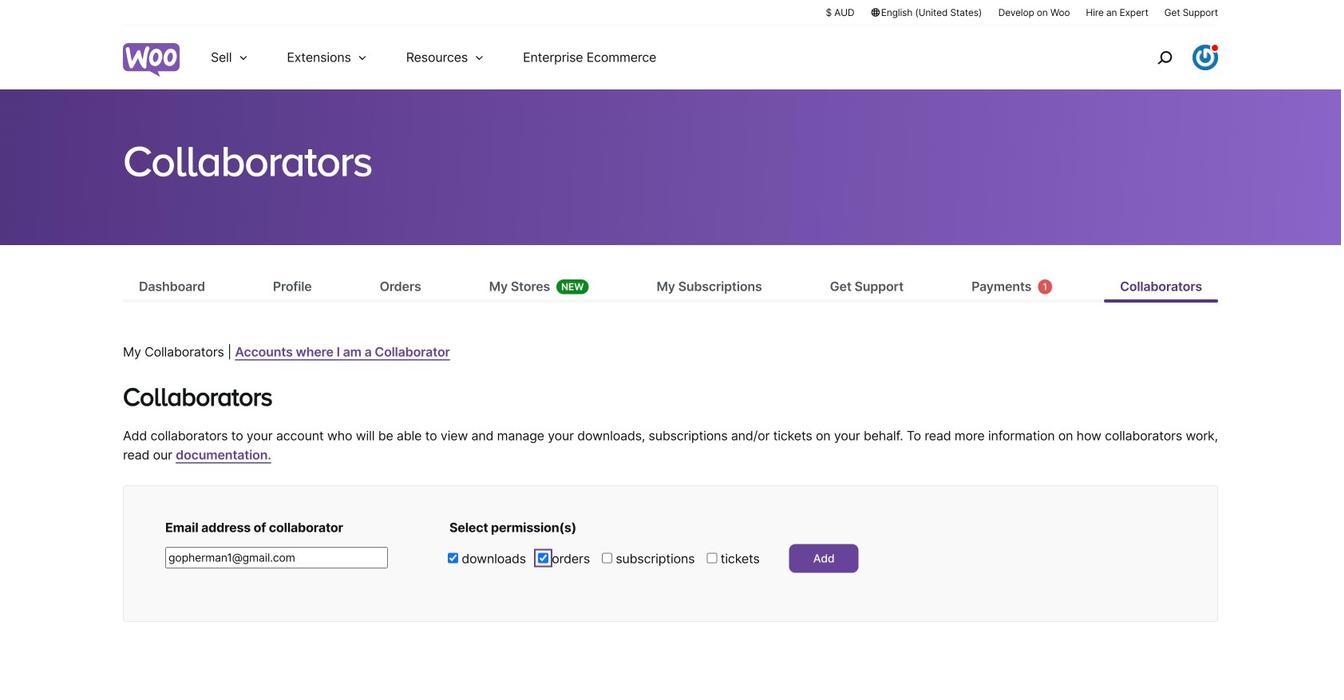 Task type: vqa. For each thing, say whether or not it's contained in the screenshot.
the Open account menu icon on the top
yes



Task type: describe. For each thing, give the bounding box(es) containing it.
service navigation menu element
[[1124, 32, 1219, 83]]



Task type: locate. For each thing, give the bounding box(es) containing it.
None checkbox
[[448, 553, 458, 563]]

search image
[[1152, 45, 1178, 70]]

None checkbox
[[538, 553, 549, 563], [602, 553, 613, 563], [707, 553, 717, 563], [538, 553, 549, 563], [602, 553, 613, 563], [707, 553, 717, 563]]

open account menu image
[[1193, 45, 1219, 70]]



